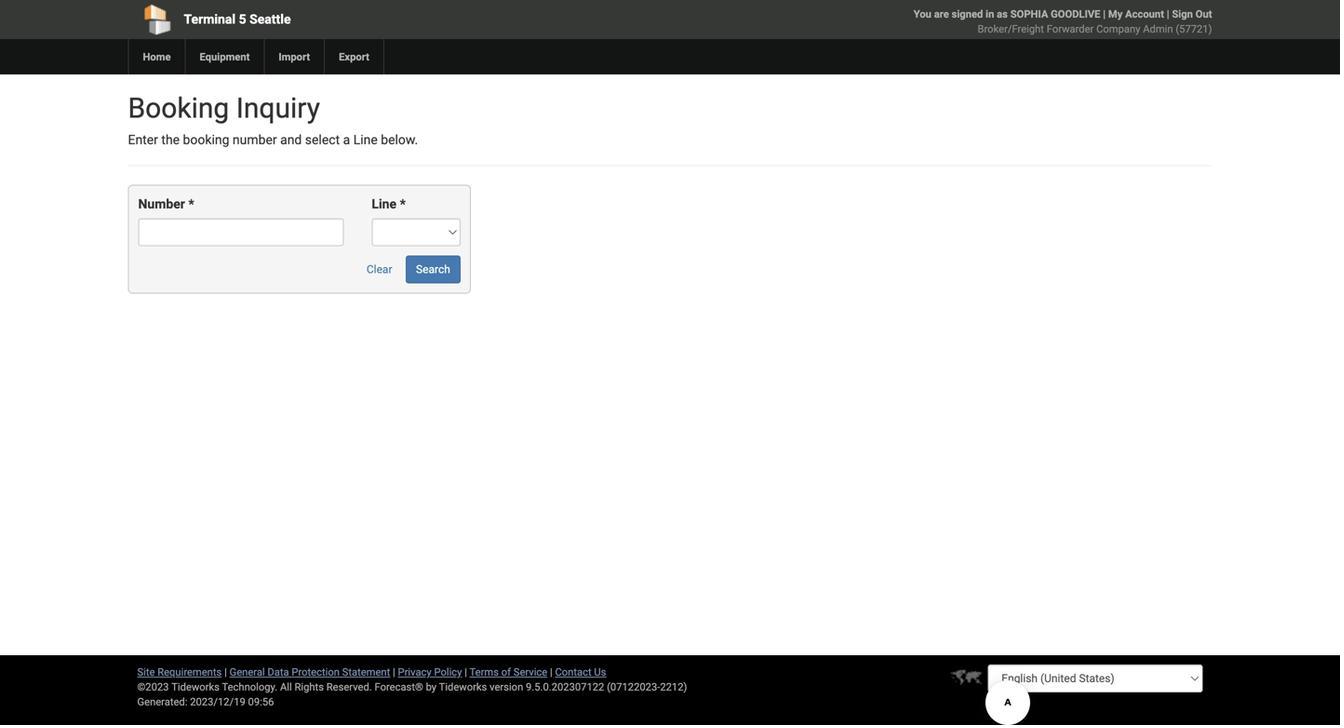 Task type: describe. For each thing, give the bounding box(es) containing it.
booking
[[183, 132, 229, 148]]

booking
[[128, 92, 229, 125]]

| up forecast®
[[393, 666, 396, 678]]

privacy policy link
[[398, 666, 462, 678]]

1 vertical spatial line
[[372, 196, 397, 212]]

you
[[914, 8, 932, 20]]

search button
[[406, 256, 461, 283]]

* for line *
[[400, 196, 406, 212]]

select
[[305, 132, 340, 148]]

forwarder
[[1047, 23, 1094, 35]]

Number * text field
[[138, 218, 344, 246]]

| up tideworks
[[465, 666, 467, 678]]

contact us link
[[555, 666, 607, 678]]

all
[[280, 681, 292, 693]]

| up 9.5.0.202307122
[[550, 666, 553, 678]]

and
[[280, 132, 302, 148]]

account
[[1126, 8, 1165, 20]]

export
[[339, 51, 370, 63]]

protection
[[292, 666, 340, 678]]

rights
[[295, 681, 324, 693]]

| left sign
[[1167, 8, 1170, 20]]

signed
[[952, 8, 984, 20]]

site
[[137, 666, 155, 678]]

sophia
[[1011, 8, 1049, 20]]

a
[[343, 132, 350, 148]]

out
[[1196, 8, 1213, 20]]

©2023 tideworks
[[137, 681, 220, 693]]

tideworks
[[439, 681, 487, 693]]

terms
[[470, 666, 499, 678]]

number *
[[138, 196, 194, 212]]

forecast®
[[375, 681, 423, 693]]

terminal
[[184, 12, 236, 27]]



Task type: locate. For each thing, give the bounding box(es) containing it.
data
[[268, 666, 289, 678]]

equipment
[[200, 51, 250, 63]]

in
[[986, 8, 995, 20]]

inquiry
[[236, 92, 320, 125]]

requirements
[[158, 666, 222, 678]]

line inside booking inquiry enter the booking number and select a line below.
[[354, 132, 378, 148]]

reserved.
[[327, 681, 372, 693]]

statement
[[342, 666, 390, 678]]

line up clear button
[[372, 196, 397, 212]]

company
[[1097, 23, 1141, 35]]

clear
[[367, 263, 392, 276]]

below.
[[381, 132, 418, 148]]

number
[[233, 132, 277, 148]]

home
[[143, 51, 171, 63]]

sign
[[1173, 8, 1194, 20]]

the
[[161, 132, 180, 148]]

* right number
[[188, 196, 194, 212]]

line *
[[372, 196, 406, 212]]

1 * from the left
[[188, 196, 194, 212]]

broker/freight
[[978, 23, 1045, 35]]

us
[[594, 666, 607, 678]]

2 * from the left
[[400, 196, 406, 212]]

of
[[502, 666, 511, 678]]

are
[[935, 8, 950, 20]]

terminal 5 seattle link
[[128, 0, 564, 39]]

terminal 5 seattle
[[184, 12, 291, 27]]

admin
[[1144, 23, 1174, 35]]

goodlive
[[1051, 8, 1101, 20]]

* for number *
[[188, 196, 194, 212]]

generated:
[[137, 696, 188, 708]]

home link
[[128, 39, 185, 74]]

technology.
[[222, 681, 278, 693]]

clear button
[[356, 256, 403, 283]]

1 horizontal spatial *
[[400, 196, 406, 212]]

|
[[1104, 8, 1106, 20], [1167, 8, 1170, 20], [224, 666, 227, 678], [393, 666, 396, 678], [465, 666, 467, 678], [550, 666, 553, 678]]

2023/12/19
[[190, 696, 246, 708]]

equipment link
[[185, 39, 264, 74]]

9.5.0.202307122
[[526, 681, 605, 693]]

search
[[416, 263, 451, 276]]

my
[[1109, 8, 1123, 20]]

(07122023-
[[607, 681, 660, 693]]

* down the 'below.'
[[400, 196, 406, 212]]

terms of service link
[[470, 666, 548, 678]]

contact
[[555, 666, 592, 678]]

by
[[426, 681, 437, 693]]

enter
[[128, 132, 158, 148]]

booking inquiry enter the booking number and select a line below.
[[128, 92, 418, 148]]

number
[[138, 196, 185, 212]]

2212)
[[660, 681, 688, 693]]

line right a in the left top of the page
[[354, 132, 378, 148]]

service
[[514, 666, 548, 678]]

general
[[230, 666, 265, 678]]

seattle
[[250, 12, 291, 27]]

you are signed in as sophia goodlive | my account | sign out broker/freight forwarder company admin (57721)
[[914, 8, 1213, 35]]

policy
[[434, 666, 462, 678]]

as
[[997, 8, 1008, 20]]

sign out link
[[1173, 8, 1213, 20]]

(57721)
[[1176, 23, 1213, 35]]

09:56
[[248, 696, 274, 708]]

| left general
[[224, 666, 227, 678]]

import link
[[264, 39, 324, 74]]

export link
[[324, 39, 384, 74]]

| left my
[[1104, 8, 1106, 20]]

0 vertical spatial line
[[354, 132, 378, 148]]

0 horizontal spatial *
[[188, 196, 194, 212]]

5
[[239, 12, 246, 27]]

line
[[354, 132, 378, 148], [372, 196, 397, 212]]

site requirements link
[[137, 666, 222, 678]]

privacy
[[398, 666, 432, 678]]

version
[[490, 681, 524, 693]]

general data protection statement link
[[230, 666, 390, 678]]

*
[[188, 196, 194, 212], [400, 196, 406, 212]]

my account link
[[1109, 8, 1165, 20]]

site requirements | general data protection statement | privacy policy | terms of service | contact us ©2023 tideworks technology. all rights reserved. forecast® by tideworks version 9.5.0.202307122 (07122023-2212) generated: 2023/12/19 09:56
[[137, 666, 688, 708]]

import
[[279, 51, 310, 63]]



Task type: vqa. For each thing, say whether or not it's contained in the screenshot.
the Inquiry
yes



